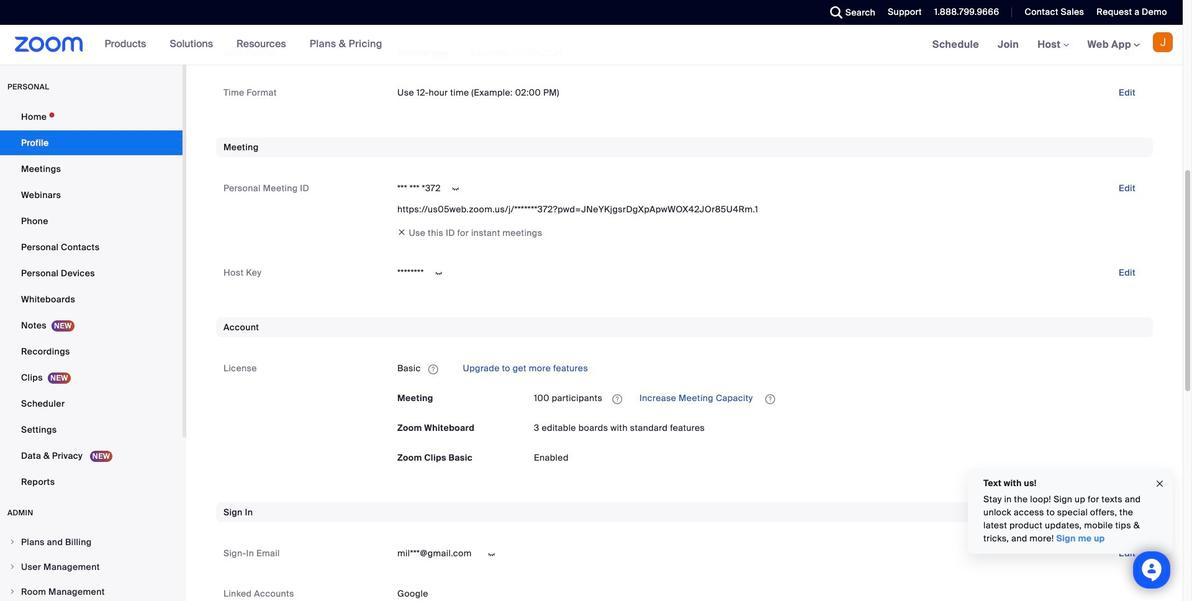 Task type: vqa. For each thing, say whether or not it's contained in the screenshot.
Open chat image
no



Task type: locate. For each thing, give the bounding box(es) containing it.
1 right image from the top
[[9, 538, 16, 546]]

0 vertical spatial right image
[[9, 538, 16, 546]]

right image
[[9, 538, 16, 546], [9, 588, 16, 596]]

2 right image from the top
[[9, 588, 16, 596]]

show host key image
[[429, 268, 449, 279]]

1 vertical spatial right image
[[9, 588, 16, 596]]

application
[[398, 359, 1146, 379], [534, 388, 1146, 408]]

0 vertical spatial application
[[398, 359, 1146, 379]]

right image down right icon
[[9, 588, 16, 596]]

menu item
[[0, 530, 183, 554], [0, 555, 183, 579], [0, 580, 183, 601]]

1 menu item from the top
[[0, 530, 183, 554]]

1 vertical spatial menu item
[[0, 555, 183, 579]]

banner
[[0, 25, 1183, 65]]

right image up right icon
[[9, 538, 16, 546]]

admin menu menu
[[0, 530, 183, 601]]

2 menu item from the top
[[0, 555, 183, 579]]

0 vertical spatial menu item
[[0, 530, 183, 554]]

2 vertical spatial menu item
[[0, 580, 183, 601]]

show personal meeting id image
[[446, 183, 466, 195]]

close image
[[1155, 477, 1165, 491]]

right image for 1st menu item from the bottom of the admin menu 'menu'
[[9, 588, 16, 596]]



Task type: describe. For each thing, give the bounding box(es) containing it.
3 menu item from the top
[[0, 580, 183, 601]]

right image for third menu item from the bottom of the admin menu 'menu'
[[9, 538, 16, 546]]

meetings navigation
[[923, 25, 1183, 65]]

learn more about your meeting license image
[[609, 394, 626, 405]]

personal menu menu
[[0, 104, 183, 496]]

product information navigation
[[95, 25, 392, 65]]

right image
[[9, 563, 16, 571]]

learn more about increasing meeting capacity image
[[762, 394, 779, 405]]

1 vertical spatial application
[[534, 388, 1146, 408]]

zoom logo image
[[15, 37, 83, 52]]

profile picture image
[[1153, 32, 1173, 52]]

learn more about your license type image
[[427, 365, 440, 374]]



